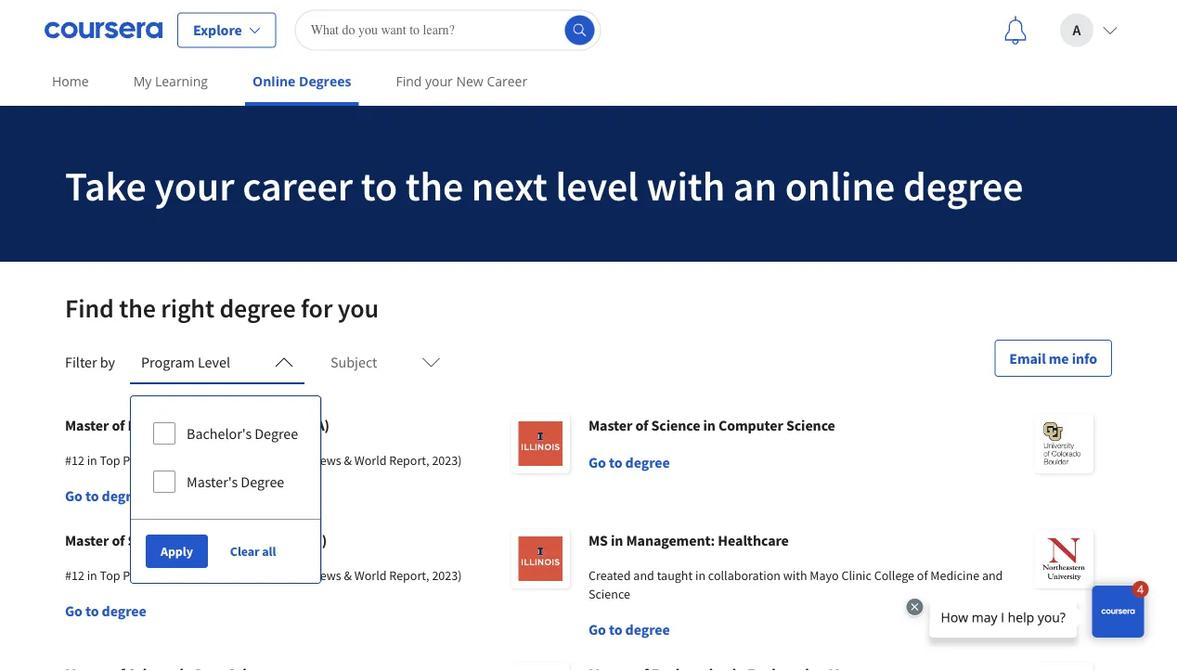 Task type: vqa. For each thing, say whether or not it's contained in the screenshot.
ANALYST to the bottom
no



Task type: locate. For each thing, give the bounding box(es) containing it.
mayo
[[810, 568, 839, 584]]

1 vertical spatial your
[[154, 160, 234, 211]]

0 vertical spatial world
[[355, 452, 387, 469]]

management:
[[626, 531, 715, 550]]

&
[[344, 452, 352, 469], [344, 568, 352, 584]]

1 top from the top
[[100, 452, 120, 469]]

master of business administration (imba)
[[65, 416, 330, 435]]

0 vertical spatial find
[[396, 72, 422, 90]]

public down master of science in management (imsm)
[[123, 568, 157, 584]]

by
[[100, 353, 115, 372]]

u.s. down bachelor's degree
[[259, 452, 281, 469]]

1 vertical spatial public
[[123, 568, 157, 584]]

1 universities from the top
[[160, 452, 223, 469]]

program level
[[141, 353, 230, 372]]

0 vertical spatial university of illinois at urbana-champaign image
[[511, 414, 570, 474]]

find
[[396, 72, 422, 90], [65, 292, 114, 325]]

your for new
[[425, 72, 453, 90]]

bachelor's degree
[[187, 424, 298, 443]]

find left new
[[396, 72, 422, 90]]

0 vertical spatial u.s.
[[259, 452, 281, 469]]

1 horizontal spatial and
[[983, 568, 1003, 584]]

2 top from the top
[[100, 568, 120, 584]]

collaboration
[[709, 568, 781, 584]]

home
[[52, 72, 89, 90]]

degree
[[904, 160, 1024, 211], [220, 292, 296, 325], [626, 453, 670, 472], [102, 487, 146, 505], [102, 602, 146, 620], [626, 620, 670, 639]]

1 vertical spatial university of illinois at urbana-champaign image
[[511, 529, 570, 589]]

1 horizontal spatial your
[[425, 72, 453, 90]]

1 horizontal spatial with
[[784, 568, 808, 584]]

2 world from the top
[[355, 568, 387, 584]]

in
[[704, 416, 716, 435], [87, 452, 97, 469], [226, 452, 236, 469], [180, 531, 192, 550], [611, 531, 624, 550], [87, 568, 97, 584], [226, 568, 236, 584], [696, 568, 706, 584]]

go
[[589, 453, 606, 472], [65, 487, 83, 505], [65, 602, 83, 620], [589, 620, 606, 639]]

right
[[161, 292, 214, 325]]

universities up master's
[[160, 452, 223, 469]]

0 vertical spatial news
[[312, 452, 341, 469]]

and
[[634, 568, 655, 584], [983, 568, 1003, 584]]

your left new
[[425, 72, 453, 90]]

university of illinois at urbana-champaign image
[[511, 414, 570, 474], [511, 529, 570, 589]]

None search field
[[295, 10, 602, 51]]

medicine
[[931, 568, 980, 584]]

computer
[[719, 416, 784, 435]]

next
[[472, 160, 548, 211]]

master of science in management (imsm)
[[65, 531, 327, 550]]

business
[[128, 416, 184, 435]]

science
[[652, 416, 701, 435], [787, 416, 836, 435], [128, 531, 177, 550], [589, 586, 631, 603]]

1 vertical spatial (u.s.
[[284, 568, 309, 584]]

2 #12 in top public universities in the u.s. (u.s. news & world report, 2023) from the top
[[65, 568, 462, 584]]

home link
[[45, 60, 96, 102]]

#12 in top public universities in the u.s. (u.s. news & world report, 2023) for management
[[65, 568, 462, 584]]

u.s. down all in the bottom of the page
[[259, 568, 281, 584]]

go for master of science in management (imsm)
[[65, 602, 83, 620]]

of for master of science in computer science
[[636, 416, 649, 435]]

0 vertical spatial universities
[[160, 452, 223, 469]]

ms in management: healthcare
[[589, 531, 789, 550]]

and right medicine
[[983, 568, 1003, 584]]

program level button
[[130, 340, 305, 385]]

my learning
[[133, 72, 208, 90]]

master's
[[187, 473, 238, 491]]

#12 in top public universities in the u.s. (u.s. news & world report, 2023)
[[65, 452, 462, 469], [65, 568, 462, 584]]

master's degree
[[187, 473, 284, 491]]

0 vertical spatial #12 in top public universities in the u.s. (u.s. news & world report, 2023)
[[65, 452, 462, 469]]

with inside created and taught in collaboration with mayo clinic college of medicine and science
[[784, 568, 808, 584]]

1 vertical spatial &
[[344, 568, 352, 584]]

1 vertical spatial with
[[784, 568, 808, 584]]

0 vertical spatial top
[[100, 452, 120, 469]]

1 vertical spatial 2023)
[[432, 568, 462, 584]]

world
[[355, 452, 387, 469], [355, 568, 387, 584]]

world for master of business administration (imba)
[[355, 452, 387, 469]]

master
[[65, 416, 109, 435], [589, 416, 633, 435], [65, 531, 109, 550]]

0 vertical spatial your
[[425, 72, 453, 90]]

ms
[[589, 531, 608, 550]]

go to degree down created
[[589, 620, 670, 639]]

go to degree down apply button
[[65, 602, 146, 620]]

1 news from the top
[[312, 452, 341, 469]]

universities down apply
[[160, 568, 223, 584]]

0 vertical spatial report,
[[389, 452, 430, 469]]

0 horizontal spatial with
[[647, 160, 726, 211]]

of for master of science in management (imsm)
[[112, 531, 125, 550]]

#12
[[65, 452, 84, 469], [65, 568, 84, 584]]

1 vertical spatial #12
[[65, 568, 84, 584]]

1 vertical spatial find
[[65, 292, 114, 325]]

degree right bachelor's
[[255, 424, 298, 443]]

1 horizontal spatial find
[[396, 72, 422, 90]]

0 horizontal spatial your
[[154, 160, 234, 211]]

apply
[[161, 543, 193, 560]]

me
[[1049, 349, 1070, 368]]

(u.s. down (imba)
[[284, 452, 309, 469]]

all
[[262, 543, 276, 560]]

find your new career
[[396, 72, 528, 90]]

created and taught in collaboration with mayo clinic college of medicine and science
[[589, 568, 1003, 603]]

science inside created and taught in collaboration with mayo clinic college of medicine and science
[[589, 586, 631, 603]]

2 & from the top
[[344, 568, 352, 584]]

public down business
[[123, 452, 157, 469]]

universities for administration
[[160, 452, 223, 469]]

universities
[[160, 452, 223, 469], [160, 568, 223, 584]]

2 and from the left
[[983, 568, 1003, 584]]

2 2023) from the top
[[432, 568, 462, 584]]

1 2023) from the top
[[432, 452, 462, 469]]

2 news from the top
[[312, 568, 341, 584]]

1 vertical spatial report,
[[389, 568, 430, 584]]

#12 for master of science in management (imsm)
[[65, 568, 84, 584]]

0 vertical spatial #12
[[65, 452, 84, 469]]

u.s.
[[259, 452, 281, 469], [259, 568, 281, 584]]

2023) for master of science in management (imsm)
[[432, 568, 462, 584]]

public for science
[[123, 568, 157, 584]]

0 horizontal spatial and
[[634, 568, 655, 584]]

1 vertical spatial news
[[312, 568, 341, 584]]

0 horizontal spatial find
[[65, 292, 114, 325]]

with left mayo
[[784, 568, 808, 584]]

your right take
[[154, 160, 234, 211]]

find the right degree for you
[[65, 292, 379, 325]]

1 vertical spatial #12 in top public universities in the u.s. (u.s. news & world report, 2023)
[[65, 568, 462, 584]]

go to degree up the ms
[[589, 453, 670, 472]]

2 university of illinois at urbana-champaign image from the top
[[511, 529, 570, 589]]

2 public from the top
[[123, 568, 157, 584]]

1 report, from the top
[[389, 452, 430, 469]]

1 vertical spatial degree
[[241, 473, 284, 491]]

1 world from the top
[[355, 452, 387, 469]]

0 vertical spatial degree
[[255, 424, 298, 443]]

your for career
[[154, 160, 234, 211]]

college
[[875, 568, 915, 584]]

news down (imba)
[[312, 452, 341, 469]]

1 public from the top
[[123, 452, 157, 469]]

email
[[1010, 349, 1046, 368]]

1 vertical spatial u.s.
[[259, 568, 281, 584]]

2 (u.s. from the top
[[284, 568, 309, 584]]

level
[[556, 160, 639, 211]]

1 #12 in top public universities in the u.s. (u.s. news & world report, 2023) from the top
[[65, 452, 462, 469]]

0 vertical spatial public
[[123, 452, 157, 469]]

#12 in top public universities in the u.s. (u.s. news & world report, 2023) down bachelor's degree
[[65, 452, 462, 469]]

in inside created and taught in collaboration with mayo clinic college of medicine and science
[[696, 568, 706, 584]]

top for science
[[100, 568, 120, 584]]

top
[[100, 452, 120, 469], [100, 568, 120, 584]]

go to degree for ms in management: healthcare
[[589, 620, 670, 639]]

1 u.s. from the top
[[259, 452, 281, 469]]

1 (u.s. from the top
[[284, 452, 309, 469]]

online degrees link
[[245, 60, 359, 106]]

#12 in top public universities in the u.s. (u.s. news & world report, 2023) down all in the bottom of the page
[[65, 568, 462, 584]]

1 #12 from the top
[[65, 452, 84, 469]]

news down (imsm)
[[312, 568, 341, 584]]

0 vertical spatial 2023)
[[432, 452, 462, 469]]

the left right
[[119, 292, 156, 325]]

new
[[456, 72, 484, 90]]

(u.s. down (imsm)
[[284, 568, 309, 584]]

1 vertical spatial world
[[355, 568, 387, 584]]

2023)
[[432, 452, 462, 469], [432, 568, 462, 584]]

find up filter by
[[65, 292, 114, 325]]

0 vertical spatial with
[[647, 160, 726, 211]]

public
[[123, 452, 157, 469], [123, 568, 157, 584]]

you
[[338, 292, 379, 325]]

1 university of illinois at urbana-champaign image from the top
[[511, 414, 570, 474]]

university of colorado boulder image
[[1035, 414, 1094, 474]]

1 vertical spatial universities
[[160, 568, 223, 584]]

degree
[[255, 424, 298, 443], [241, 473, 284, 491]]

report, for master of business administration (imba)
[[389, 452, 430, 469]]

the up master's degree at the left bottom of page
[[239, 452, 257, 469]]

bachelor's
[[187, 424, 252, 443]]

2 universities from the top
[[160, 568, 223, 584]]

(u.s.
[[284, 452, 309, 469], [284, 568, 309, 584]]

with
[[647, 160, 726, 211], [784, 568, 808, 584]]

public for business
[[123, 452, 157, 469]]

find for find the right degree for you
[[65, 292, 114, 325]]

1 & from the top
[[344, 452, 352, 469]]

to
[[361, 160, 398, 211], [609, 453, 623, 472], [85, 487, 99, 505], [85, 602, 99, 620], [609, 620, 623, 639]]

news for master of business administration (imba)
[[312, 452, 341, 469]]

the
[[406, 160, 464, 211], [119, 292, 156, 325], [239, 452, 257, 469], [239, 568, 257, 584]]

1 vertical spatial top
[[100, 568, 120, 584]]

go to degree
[[589, 453, 670, 472], [65, 487, 146, 505], [65, 602, 146, 620], [589, 620, 670, 639]]

go for master of business administration (imba)
[[65, 487, 83, 505]]

your
[[425, 72, 453, 90], [154, 160, 234, 211]]

report,
[[389, 452, 430, 469], [389, 568, 430, 584]]

0 vertical spatial (u.s.
[[284, 452, 309, 469]]

2 #12 from the top
[[65, 568, 84, 584]]

take your career to the next level with an online degree
[[65, 160, 1024, 211]]

to for master of business administration (imba)
[[85, 487, 99, 505]]

clinic
[[842, 568, 872, 584]]

2 report, from the top
[[389, 568, 430, 584]]

2 u.s. from the top
[[259, 568, 281, 584]]

of
[[112, 416, 125, 435], [636, 416, 649, 435], [112, 531, 125, 550], [918, 568, 928, 584]]

0 vertical spatial &
[[344, 452, 352, 469]]

with left an
[[647, 160, 726, 211]]

take
[[65, 160, 146, 211]]

& for master of science in management (imsm)
[[344, 568, 352, 584]]

degree right master's
[[241, 473, 284, 491]]

and left taught
[[634, 568, 655, 584]]

news
[[312, 452, 341, 469], [312, 568, 341, 584]]

go to degree down business
[[65, 487, 146, 505]]



Task type: describe. For each thing, give the bounding box(es) containing it.
world for master of science in management (imsm)
[[355, 568, 387, 584]]

u.s. for (imba)
[[259, 452, 281, 469]]

(imsm)
[[282, 531, 327, 550]]

level
[[198, 353, 230, 372]]

report, for master of science in management (imsm)
[[389, 568, 430, 584]]

of for master of business administration (imba)
[[112, 416, 125, 435]]

filter by
[[65, 353, 115, 372]]

northeastern university image
[[1035, 529, 1094, 589]]

top for business
[[100, 452, 120, 469]]

to for ms in management: healthcare
[[609, 620, 623, 639]]

degrees
[[299, 72, 351, 90]]

go to degree for master of business administration (imba)
[[65, 487, 146, 505]]

degree for bachelor's degree
[[255, 424, 298, 443]]

the left next
[[406, 160, 464, 211]]

find for find your new career
[[396, 72, 422, 90]]

taught
[[657, 568, 693, 584]]

the down clear
[[239, 568, 257, 584]]

options list list box
[[131, 397, 321, 519]]

universities for in
[[160, 568, 223, 584]]

go to degree for master of science in management (imsm)
[[65, 602, 146, 620]]

info
[[1072, 349, 1098, 368]]

program
[[141, 353, 195, 372]]

find your new career link
[[389, 60, 535, 102]]

career
[[243, 160, 353, 211]]

1 and from the left
[[634, 568, 655, 584]]

clear all
[[230, 543, 276, 560]]

master for master of science in management (imsm)
[[65, 531, 109, 550]]

apply button
[[146, 535, 208, 568]]

(u.s. for management
[[284, 568, 309, 584]]

go for ms in management: healthcare
[[589, 620, 606, 639]]

online
[[253, 72, 296, 90]]

my learning link
[[126, 60, 216, 102]]

master for master of science in computer science
[[589, 416, 633, 435]]

management
[[195, 531, 280, 550]]

clear all button
[[223, 535, 284, 568]]

actions toolbar
[[131, 519, 321, 583]]

online
[[785, 160, 896, 211]]

learning
[[155, 72, 208, 90]]

university of illinois at urbana-champaign image for master of science in management (imsm)
[[511, 529, 570, 589]]

& for master of business administration (imba)
[[344, 452, 352, 469]]

u.s. for management
[[259, 568, 281, 584]]

filter
[[65, 353, 97, 372]]

coursera image
[[45, 15, 163, 45]]

an
[[734, 160, 777, 211]]

master for master of business administration (imba)
[[65, 416, 109, 435]]

2023) for master of business administration (imba)
[[432, 452, 462, 469]]

(imba)
[[287, 416, 330, 435]]

university of illinois at urbana-champaign image for master of business administration (imba)
[[511, 414, 570, 474]]

my
[[133, 72, 152, 90]]

email me info button
[[995, 340, 1113, 377]]

master of science in computer science
[[589, 416, 836, 435]]

for
[[301, 292, 333, 325]]

career
[[487, 72, 528, 90]]

healthcare
[[718, 531, 789, 550]]

#12 in top public universities in the u.s. (u.s. news & world report, 2023) for (imba)
[[65, 452, 462, 469]]

#12 for master of business administration (imba)
[[65, 452, 84, 469]]

clear
[[230, 543, 260, 560]]

online degrees
[[253, 72, 351, 90]]

(u.s. for (imba)
[[284, 452, 309, 469]]

email me info
[[1010, 349, 1098, 368]]

created
[[589, 568, 631, 584]]

of inside created and taught in collaboration with mayo clinic college of medicine and science
[[918, 568, 928, 584]]

news for master of science in management (imsm)
[[312, 568, 341, 584]]

degree for master's degree
[[241, 473, 284, 491]]

to for master of science in management (imsm)
[[85, 602, 99, 620]]

administration
[[187, 416, 284, 435]]



